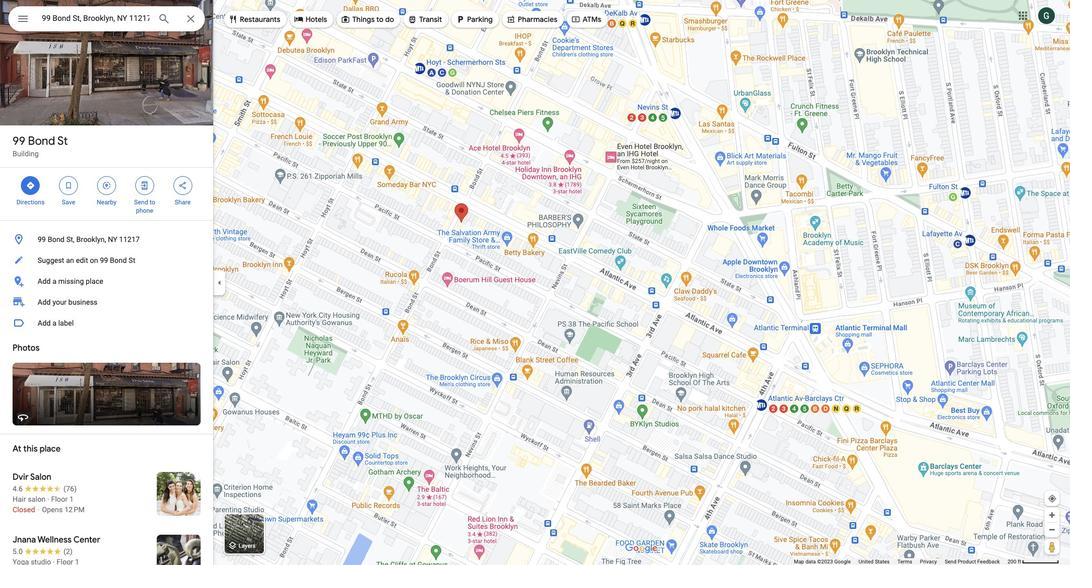 Task type: vqa. For each thing, say whether or not it's contained in the screenshot.
5
no



Task type: locate. For each thing, give the bounding box(es) containing it.
99 right on
[[100, 256, 108, 265]]

a for label
[[52, 319, 56, 327]]

0 vertical spatial st
[[57, 134, 68, 149]]

send for send to phone
[[134, 199, 148, 206]]

1 horizontal spatial send
[[945, 559, 957, 565]]

add left 'label'
[[38, 319, 51, 327]]

1 vertical spatial place
[[40, 444, 61, 454]]

google
[[835, 559, 851, 565]]

1 vertical spatial st
[[129, 256, 135, 265]]

st up 
[[57, 134, 68, 149]]

floor
[[51, 495, 68, 504]]

 button
[[8, 6, 38, 33]]

bond
[[28, 134, 55, 149], [48, 235, 65, 244], [110, 256, 127, 265]]

·
[[47, 495, 49, 504]]

0 vertical spatial bond
[[28, 134, 55, 149]]

to inside send to phone
[[150, 199, 155, 206]]

5.0 stars 2 reviews image
[[13, 546, 73, 557]]


[[341, 14, 350, 25]]

label
[[58, 319, 74, 327]]

a left 'label'
[[52, 319, 56, 327]]

 atms
[[571, 14, 602, 25]]

 hotels
[[294, 14, 327, 25]]

0 horizontal spatial place
[[40, 444, 61, 454]]

hair
[[13, 495, 26, 504]]

 restaurants
[[229, 14, 281, 25]]

on
[[90, 256, 98, 265]]

add
[[38, 277, 51, 286], [38, 298, 51, 306], [38, 319, 51, 327]]

0 vertical spatial to
[[377, 15, 384, 24]]

parking
[[468, 15, 493, 24]]

2 vertical spatial 99
[[100, 256, 108, 265]]

bond down ny
[[110, 256, 127, 265]]


[[102, 180, 111, 191]]


[[26, 180, 35, 191]]

1 a from the top
[[52, 277, 56, 286]]

add down suggest
[[38, 277, 51, 286]]


[[571, 14, 581, 25]]

99 for st,
[[38, 235, 46, 244]]

dvir salon
[[13, 472, 51, 483]]


[[294, 14, 304, 25]]

privacy
[[921, 559, 938, 565]]

0 vertical spatial send
[[134, 199, 148, 206]]

add a label
[[38, 319, 74, 327]]

11217
[[119, 235, 140, 244]]

an
[[66, 256, 74, 265]]

(2)
[[63, 547, 73, 556]]

add left your
[[38, 298, 51, 306]]

business
[[68, 298, 98, 306]]

a
[[52, 277, 56, 286], [52, 319, 56, 327]]

zoom out image
[[1049, 526, 1057, 534]]

missing
[[58, 277, 84, 286]]

99 inside 99 bond st building
[[13, 134, 25, 149]]

add a missing place
[[38, 277, 103, 286]]

bond inside 99 bond st building
[[28, 134, 55, 149]]

things
[[353, 15, 375, 24]]

99 up suggest
[[38, 235, 46, 244]]

dvir
[[13, 472, 29, 483]]

0 vertical spatial add
[[38, 277, 51, 286]]

4.6
[[13, 485, 23, 493]]

wellness
[[38, 535, 72, 545]]

suggest an edit on 99 bond st button
[[0, 250, 213, 271]]

google account: greg robinson  
(robinsongreg175@gmail.com) image
[[1039, 7, 1056, 24]]

99 bond st, brooklyn, ny 11217
[[38, 235, 140, 244]]

0 vertical spatial place
[[86, 277, 103, 286]]

bond inside button
[[48, 235, 65, 244]]

1 vertical spatial a
[[52, 319, 56, 327]]

1 horizontal spatial place
[[86, 277, 103, 286]]

photos
[[13, 343, 40, 353]]

0 horizontal spatial send
[[134, 199, 148, 206]]

0 horizontal spatial to
[[150, 199, 155, 206]]

states
[[876, 559, 890, 565]]

3 add from the top
[[38, 319, 51, 327]]

2 add from the top
[[38, 298, 51, 306]]

add for add a missing place
[[38, 277, 51, 286]]

feedback
[[978, 559, 1001, 565]]

1 vertical spatial to
[[150, 199, 155, 206]]

0 horizontal spatial 99
[[13, 134, 25, 149]]

collapse side panel image
[[214, 277, 225, 288]]

 search field
[[8, 6, 205, 33]]

footer containing map data ©2023 google
[[795, 558, 1008, 565]]

1 add from the top
[[38, 277, 51, 286]]

99 for st
[[13, 134, 25, 149]]

privacy button
[[921, 558, 938, 565]]

opens
[[42, 506, 63, 514]]


[[408, 14, 417, 25]]

zoom in image
[[1049, 511, 1057, 519]]

terms button
[[898, 558, 913, 565]]

1
[[70, 495, 74, 504]]

send product feedback button
[[945, 558, 1001, 565]]

place
[[86, 277, 103, 286], [40, 444, 61, 454]]

place right this
[[40, 444, 61, 454]]

1 vertical spatial 99
[[38, 235, 46, 244]]

st inside "button"
[[129, 256, 135, 265]]

a left missing
[[52, 277, 56, 286]]

99 up building
[[13, 134, 25, 149]]

nearby
[[97, 199, 117, 206]]

1 horizontal spatial 99
[[38, 235, 46, 244]]

to
[[377, 15, 384, 24], [150, 199, 155, 206]]

salon
[[28, 495, 46, 504]]

1 horizontal spatial st
[[129, 256, 135, 265]]

send up 'phone'
[[134, 199, 148, 206]]

send inside "button"
[[945, 559, 957, 565]]

1 vertical spatial send
[[945, 559, 957, 565]]

to up 'phone'
[[150, 199, 155, 206]]


[[17, 12, 29, 26]]

2 a from the top
[[52, 319, 56, 327]]

⋅
[[37, 506, 40, 514]]

st down 11217 on the top left
[[129, 256, 135, 265]]

send inside send to phone
[[134, 199, 148, 206]]

at
[[13, 444, 21, 454]]

200 ft button
[[1008, 559, 1060, 565]]

4.6 stars 76 reviews image
[[13, 484, 77, 494]]

1 vertical spatial add
[[38, 298, 51, 306]]

2 vertical spatial add
[[38, 319, 51, 327]]

1 horizontal spatial to
[[377, 15, 384, 24]]

99
[[13, 134, 25, 149], [38, 235, 46, 244], [100, 256, 108, 265]]

0 vertical spatial a
[[52, 277, 56, 286]]

this
[[23, 444, 38, 454]]

st
[[57, 134, 68, 149], [129, 256, 135, 265]]

place down on
[[86, 277, 103, 286]]

jnana wellness center
[[13, 535, 100, 545]]

0 vertical spatial 99
[[13, 134, 25, 149]]

bond up building
[[28, 134, 55, 149]]

99 Bond St, Brooklyn, NY 11217 field
[[8, 6, 205, 31]]

2 vertical spatial bond
[[110, 256, 127, 265]]

st,
[[66, 235, 75, 244]]

footer
[[795, 558, 1008, 565]]

None field
[[42, 12, 150, 25]]

 things to do
[[341, 14, 394, 25]]

0 horizontal spatial st
[[57, 134, 68, 149]]

bond left st,
[[48, 235, 65, 244]]

99 inside button
[[38, 235, 46, 244]]

to left do
[[377, 15, 384, 24]]

google maps element
[[0, 0, 1071, 565]]

send left the product
[[945, 559, 957, 565]]

1 vertical spatial bond
[[48, 235, 65, 244]]

united states button
[[859, 558, 890, 565]]

2 horizontal spatial 99
[[100, 256, 108, 265]]



Task type: describe. For each thing, give the bounding box(es) containing it.
data
[[806, 559, 816, 565]]

to inside  things to do
[[377, 15, 384, 24]]


[[229, 14, 238, 25]]

phone
[[136, 207, 153, 214]]

actions for 99 bond st region
[[0, 168, 213, 220]]

add your business
[[38, 298, 98, 306]]

bond for st,
[[48, 235, 65, 244]]

edit
[[76, 256, 88, 265]]

pharmacies
[[518, 15, 558, 24]]


[[140, 180, 149, 191]]

map data ©2023 google
[[795, 559, 851, 565]]

©2023
[[818, 559, 834, 565]]

terms
[[898, 559, 913, 565]]

share
[[175, 199, 191, 206]]

send for send product feedback
[[945, 559, 957, 565]]

none field inside 99 bond st, brooklyn, ny 11217 field
[[42, 12, 150, 25]]

at this place
[[13, 444, 61, 454]]

ny
[[108, 235, 117, 244]]

add for add your business
[[38, 298, 51, 306]]

add a label button
[[0, 313, 213, 334]]

a for missing
[[52, 277, 56, 286]]

jnana
[[13, 535, 36, 545]]


[[64, 180, 73, 191]]

200
[[1008, 559, 1017, 565]]

add your business link
[[0, 292, 213, 313]]

show street view coverage image
[[1045, 539, 1060, 555]]

st inside 99 bond st building
[[57, 134, 68, 149]]

 pharmacies
[[507, 14, 558, 25]]

99 bond st main content
[[0, 0, 213, 565]]

united states
[[859, 559, 890, 565]]

suggest an edit on 99 bond st
[[38, 256, 135, 265]]

send to phone
[[134, 199, 155, 214]]

 transit
[[408, 14, 442, 25]]

brooklyn,
[[76, 235, 106, 244]]

show your location image
[[1048, 494, 1058, 504]]

hair salon · floor 1 closed ⋅ opens 12 pm
[[13, 495, 85, 514]]

closed
[[13, 506, 35, 514]]

99 bond st building
[[13, 134, 68, 158]]

12 pm
[[65, 506, 85, 514]]

footer inside google maps element
[[795, 558, 1008, 565]]

5.0
[[13, 547, 23, 556]]

salon
[[30, 472, 51, 483]]

map
[[795, 559, 805, 565]]

200 ft
[[1008, 559, 1022, 565]]

(76)
[[63, 485, 77, 493]]


[[507, 14, 516, 25]]

99 inside "button"
[[100, 256, 108, 265]]

add for add a label
[[38, 319, 51, 327]]

bond for st
[[28, 134, 55, 149]]

send product feedback
[[945, 559, 1001, 565]]

hotels
[[306, 15, 327, 24]]

 parking
[[456, 14, 493, 25]]

suggest
[[38, 256, 64, 265]]

united
[[859, 559, 874, 565]]


[[178, 180, 188, 191]]

layers
[[239, 543, 256, 550]]

center
[[74, 535, 100, 545]]

your
[[52, 298, 67, 306]]

restaurants
[[240, 15, 281, 24]]

building
[[13, 150, 39, 158]]

ft
[[1018, 559, 1022, 565]]


[[456, 14, 465, 25]]

add a missing place button
[[0, 271, 213, 292]]

transit
[[420, 15, 442, 24]]

atms
[[583, 15, 602, 24]]

99 bond st, brooklyn, ny 11217 button
[[0, 229, 213, 250]]

place inside button
[[86, 277, 103, 286]]

product
[[958, 559, 977, 565]]

do
[[386, 15, 394, 24]]

bond inside "button"
[[110, 256, 127, 265]]

save
[[62, 199, 75, 206]]



